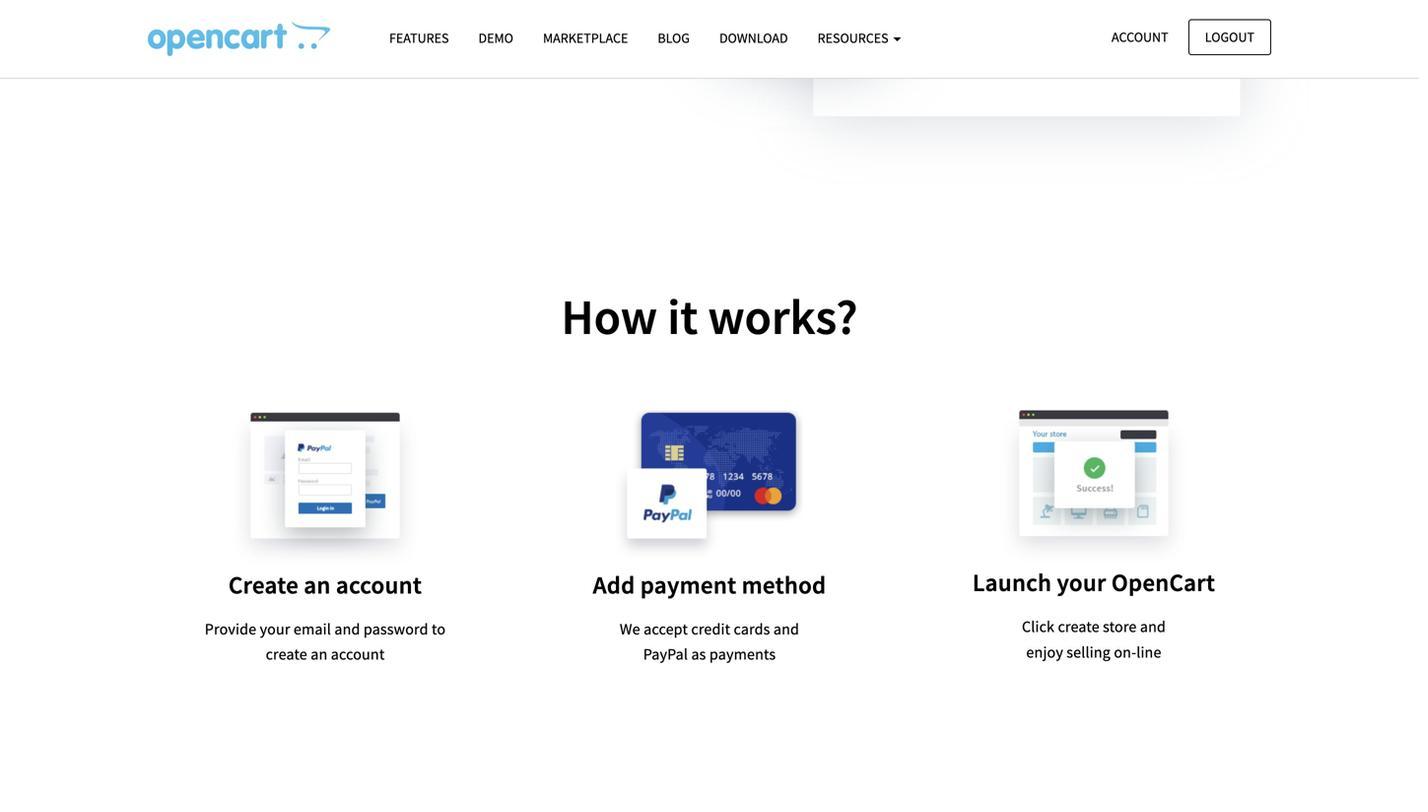 Task type: describe. For each thing, give the bounding box(es) containing it.
download
[[720, 29, 788, 47]]

download link
[[705, 21, 803, 55]]

0 vertical spatial account
[[336, 570, 422, 601]]

your for provide
[[260, 620, 290, 640]]

account link
[[1096, 19, 1186, 55]]

add payment method
[[593, 570, 827, 601]]

opencart
[[1112, 568, 1216, 599]]

and for opencart
[[1141, 617, 1167, 637]]

on-
[[1115, 643, 1137, 662]]

accept
[[644, 620, 688, 640]]

demo link
[[464, 21, 528, 55]]

an inside provide your email and password to create an account
[[311, 645, 328, 665]]

it
[[668, 286, 698, 348]]

marketplace link
[[528, 21, 643, 55]]

create
[[229, 570, 299, 601]]

cards
[[734, 620, 771, 640]]

and for account
[[335, 620, 360, 640]]

method
[[742, 570, 827, 601]]

create inside click create store and enjoy selling on-line
[[1058, 617, 1100, 637]]

blog
[[658, 29, 690, 47]]

payments
[[710, 645, 776, 665]]

features
[[389, 29, 449, 47]]

marketplace
[[543, 29, 628, 47]]

launch your opencart
[[973, 568, 1216, 599]]

we
[[620, 620, 641, 640]]

click create store and enjoy selling on-line
[[1022, 617, 1167, 662]]

credit
[[692, 620, 731, 640]]

store
[[1103, 617, 1137, 637]]

create an account
[[229, 570, 422, 601]]

how it works?
[[562, 286, 858, 348]]

as
[[692, 645, 707, 665]]



Task type: locate. For each thing, give the bounding box(es) containing it.
1 vertical spatial create
[[266, 645, 308, 665]]

launch
[[973, 568, 1052, 599]]

0 horizontal spatial your
[[260, 620, 290, 640]]

1 vertical spatial account
[[331, 645, 385, 665]]

opencart cloud image
[[148, 21, 330, 56]]

resources
[[818, 29, 892, 47]]

1 horizontal spatial and
[[774, 620, 800, 640]]

0 horizontal spatial create
[[266, 645, 308, 665]]

demo
[[479, 29, 514, 47]]

provide your email and password to create an account
[[205, 620, 446, 665]]

provide
[[205, 620, 257, 640]]

features link
[[375, 21, 464, 55]]

password
[[364, 620, 429, 640]]

line
[[1137, 643, 1162, 662]]

and right cards at the bottom right of page
[[774, 620, 800, 640]]

click
[[1022, 617, 1055, 637]]

logout link
[[1189, 19, 1272, 55]]

create
[[1058, 617, 1100, 637], [266, 645, 308, 665]]

1 horizontal spatial create
[[1058, 617, 1100, 637]]

your for launch
[[1057, 568, 1107, 599]]

an up the email
[[304, 570, 331, 601]]

account inside provide your email and password to create an account
[[331, 645, 385, 665]]

add
[[593, 570, 635, 601]]

account
[[1112, 28, 1169, 46]]

works?
[[708, 286, 858, 348]]

your up click create store and enjoy selling on-line
[[1057, 568, 1107, 599]]

create inside provide your email and password to create an account
[[266, 645, 308, 665]]

2 horizontal spatial and
[[1141, 617, 1167, 637]]

0 vertical spatial your
[[1057, 568, 1107, 599]]

to
[[432, 620, 446, 640]]

an
[[304, 570, 331, 601], [311, 645, 328, 665]]

1 vertical spatial an
[[311, 645, 328, 665]]

0 vertical spatial an
[[304, 570, 331, 601]]

an down the email
[[311, 645, 328, 665]]

payment
[[641, 570, 737, 601]]

and right the email
[[335, 620, 360, 640]]

account up password
[[336, 570, 422, 601]]

1 vertical spatial your
[[260, 620, 290, 640]]

account
[[336, 570, 422, 601], [331, 645, 385, 665]]

1 horizontal spatial your
[[1057, 568, 1107, 599]]

paypal
[[644, 645, 688, 665]]

resources link
[[803, 21, 916, 55]]

your
[[1057, 568, 1107, 599], [260, 620, 290, 640]]

account down password
[[331, 645, 385, 665]]

logout
[[1206, 28, 1255, 46]]

your left the email
[[260, 620, 290, 640]]

and inside provide your email and password to create an account
[[335, 620, 360, 640]]

0 horizontal spatial and
[[335, 620, 360, 640]]

and inside we accept credit cards and paypal as payments
[[774, 620, 800, 640]]

your inside provide your email and password to create an account
[[260, 620, 290, 640]]

and inside click create store and enjoy selling on-line
[[1141, 617, 1167, 637]]

create down the email
[[266, 645, 308, 665]]

email
[[294, 620, 331, 640]]

enjoy
[[1027, 643, 1064, 662]]

and
[[1141, 617, 1167, 637], [335, 620, 360, 640], [774, 620, 800, 640]]

selling
[[1067, 643, 1111, 662]]

create up selling
[[1058, 617, 1100, 637]]

blog link
[[643, 21, 705, 55]]

and up line
[[1141, 617, 1167, 637]]

we accept credit cards and paypal as payments
[[620, 620, 800, 665]]

0 vertical spatial create
[[1058, 617, 1100, 637]]

how
[[562, 286, 658, 348]]



Task type: vqa. For each thing, say whether or not it's contained in the screenshot.
the middle the seller
no



